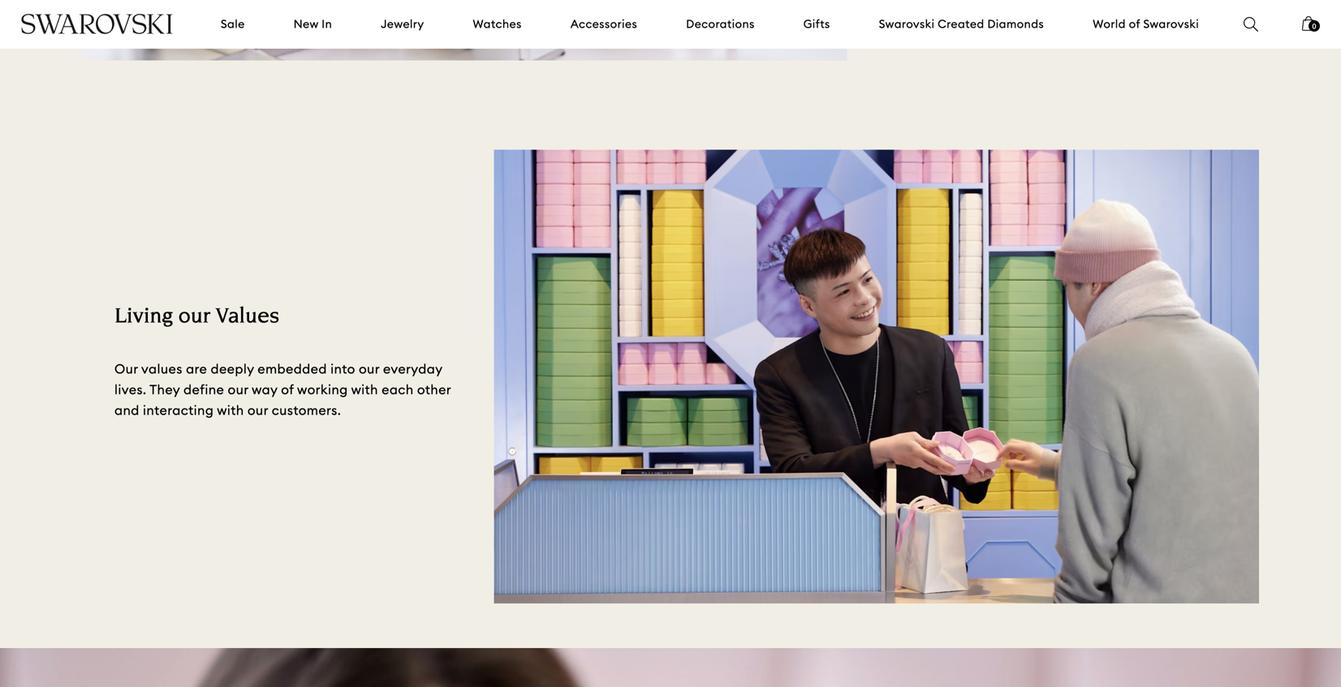 Task type: locate. For each thing, give the bounding box(es) containing it.
0 horizontal spatial swarovski
[[879, 17, 935, 31]]

2 swarovski from the left
[[1144, 17, 1200, 31]]

our right into on the bottom of page
[[359, 361, 380, 378]]

jewelry link
[[381, 16, 424, 32]]

with down into on the bottom of page
[[351, 382, 378, 398]]

our down way
[[248, 403, 268, 419]]

are
[[186, 361, 207, 378]]

they
[[150, 382, 180, 398]]

watches link
[[473, 16, 522, 32]]

swarovski
[[879, 17, 935, 31], [1144, 17, 1200, 31]]

new
[[294, 17, 319, 31]]

everyday
[[383, 361, 443, 378]]

other
[[417, 382, 451, 398]]

swarovski left created
[[879, 17, 935, 31]]

diamonds
[[988, 17, 1044, 31]]

with
[[351, 382, 378, 398], [217, 403, 244, 419]]

in
[[322, 17, 332, 31]]

0 horizontal spatial with
[[217, 403, 244, 419]]

our right living on the top left of page
[[178, 307, 210, 329]]

way
[[252, 382, 278, 398]]

1 horizontal spatial swarovski
[[1144, 17, 1200, 31]]

world of swarovski
[[1093, 17, 1200, 31]]

into
[[331, 361, 355, 378]]

of
[[1129, 17, 1141, 31], [281, 382, 294, 398]]

0 vertical spatial with
[[351, 382, 378, 398]]

0 horizontal spatial of
[[281, 382, 294, 398]]

1 vertical spatial of
[[281, 382, 294, 398]]

gifts
[[804, 17, 831, 31]]

0 vertical spatial of
[[1129, 17, 1141, 31]]

accessories
[[571, 17, 638, 31]]

0
[[1313, 22, 1317, 30]]

lives.
[[115, 382, 147, 398]]

1 horizontal spatial with
[[351, 382, 378, 398]]

of right world
[[1129, 17, 1141, 31]]

swarovski right world
[[1144, 17, 1200, 31]]

of down the embedded
[[281, 382, 294, 398]]

1 vertical spatial with
[[217, 403, 244, 419]]

with down define
[[217, 403, 244, 419]]

our
[[178, 307, 210, 329], [359, 361, 380, 378], [228, 382, 249, 398], [248, 403, 268, 419]]

world
[[1093, 17, 1126, 31]]

search image image
[[1244, 17, 1259, 32]]

swarovski created diamonds link
[[879, 16, 1044, 32]]



Task type: vqa. For each thing, say whether or not it's contained in the screenshot.
The 'Country/Region' "text field"
no



Task type: describe. For each thing, give the bounding box(es) containing it.
new in link
[[294, 16, 332, 32]]

cart-mobile image image
[[1303, 16, 1316, 31]]

swarovski image
[[20, 14, 174, 34]]

decorations
[[686, 17, 755, 31]]

jewelry
[[381, 17, 424, 31]]

interacting
[[143, 403, 214, 419]]

and
[[115, 403, 140, 419]]

values
[[216, 307, 279, 329]]

working
[[297, 382, 348, 398]]

of inside the our values are deeply embedded into our everyday lives. they define our way of working with each other and interacting with our customers.
[[281, 382, 294, 398]]

customers.
[[272, 403, 341, 419]]

our
[[115, 361, 138, 378]]

created
[[938, 17, 985, 31]]

living
[[115, 307, 173, 329]]

new in
[[294, 17, 332, 31]]

decorations link
[[686, 16, 755, 32]]

sale
[[221, 17, 245, 31]]

0 link
[[1303, 15, 1321, 42]]

our down "deeply"
[[228, 382, 249, 398]]

embedded
[[258, 361, 327, 378]]

deeply
[[211, 361, 254, 378]]

sale link
[[221, 16, 245, 32]]

each
[[382, 382, 414, 398]]

swarovski created diamonds
[[879, 17, 1044, 31]]

our values are deeply embedded into our everyday lives. they define our way of working with each other and interacting with our customers.
[[115, 361, 451, 419]]

values
[[141, 361, 183, 378]]

accessories link
[[571, 16, 638, 32]]

1 swarovski from the left
[[879, 17, 935, 31]]

1 horizontal spatial of
[[1129, 17, 1141, 31]]

living our values
[[115, 307, 279, 329]]

gifts link
[[804, 16, 831, 32]]

define
[[184, 382, 224, 398]]

world of swarovski link
[[1093, 16, 1200, 32]]

watches
[[473, 17, 522, 31]]



